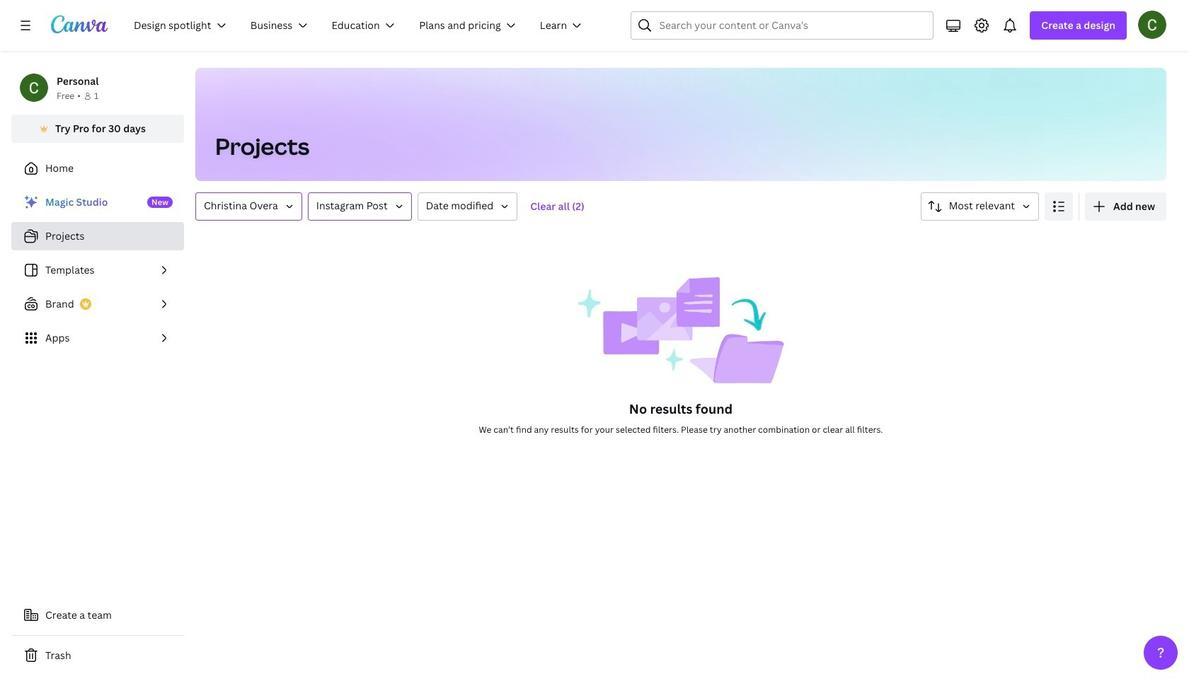Task type: locate. For each thing, give the bounding box(es) containing it.
list
[[11, 188, 184, 353]]

Date modified button
[[417, 193, 518, 221]]

None search field
[[631, 11, 934, 40]]

Search search field
[[659, 12, 906, 39]]

Sort by button
[[921, 193, 1039, 221]]



Task type: vqa. For each thing, say whether or not it's contained in the screenshot.
Date modified button
yes



Task type: describe. For each thing, give the bounding box(es) containing it.
top level navigation element
[[125, 11, 597, 40]]

Owner button
[[195, 193, 302, 221]]

Category button
[[308, 193, 412, 221]]

christina overa image
[[1138, 11, 1167, 39]]



